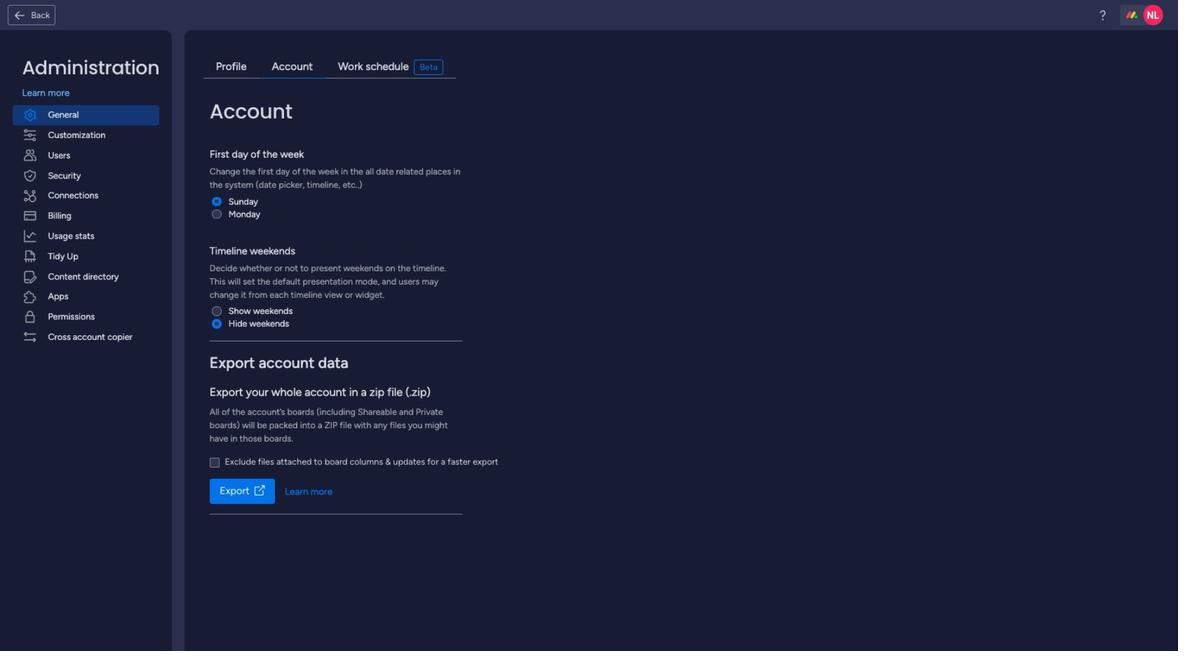 Task type: vqa. For each thing, say whether or not it's contained in the screenshot.
BOARD in Easily build your ideal workflow with Board to Globe building blocks.
no



Task type: describe. For each thing, give the bounding box(es) containing it.
v2 export image
[[255, 486, 265, 497]]



Task type: locate. For each thing, give the bounding box(es) containing it.
noah lott image
[[1144, 5, 1164, 25]]

back to workspace image
[[13, 9, 26, 21]]

help image
[[1097, 9, 1110, 21]]



